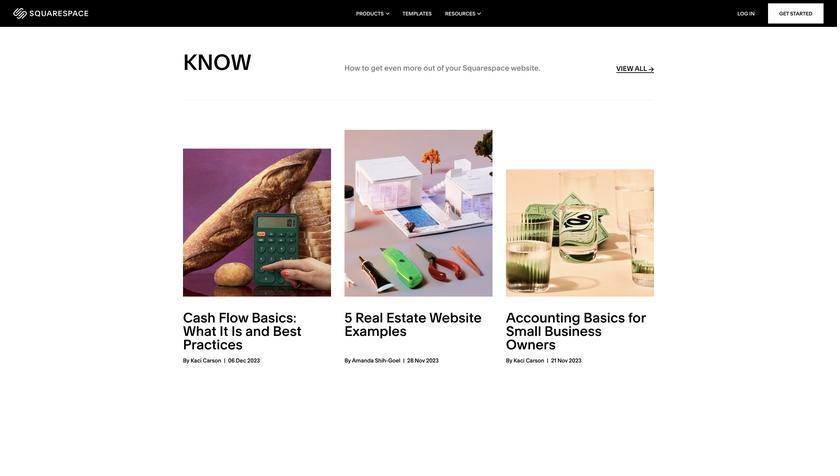 Task type: describe. For each thing, give the bounding box(es) containing it.
for
[[628, 310, 646, 326]]

21
[[551, 358, 556, 364]]

website.
[[511, 64, 541, 73]]

how
[[345, 64, 360, 73]]

2023 for business
[[569, 358, 582, 364]]

products
[[356, 10, 384, 17]]

of
[[437, 64, 444, 73]]

is
[[231, 323, 242, 340]]

kaci for cash flow basics: what it is and best practices
[[191, 358, 202, 364]]

by for 5 real estate website examples
[[345, 358, 351, 364]]

kaci for accounting basics for small business owners
[[514, 358, 525, 364]]

templates link
[[403, 0, 432, 27]]

28 nov 2023
[[407, 358, 439, 364]]

resources button
[[445, 0, 481, 27]]

carson for small
[[526, 358, 544, 364]]

06 dec 2023
[[228, 358, 260, 364]]

by kaci carson for accounting basics for small business owners
[[506, 358, 544, 364]]

06
[[228, 358, 235, 364]]

nov for examples
[[415, 358, 425, 364]]

small
[[506, 323, 541, 340]]

cash flow basics: what it is and best practices
[[183, 310, 302, 353]]

more
[[403, 64, 422, 73]]

owners
[[506, 337, 556, 353]]

out
[[424, 64, 435, 73]]

view
[[616, 65, 633, 73]]

2023 for it
[[247, 358, 260, 364]]

what
[[183, 323, 216, 340]]

2023 for examples
[[426, 358, 439, 364]]

your
[[446, 64, 461, 73]]

log             in
[[738, 10, 755, 17]]

basics
[[584, 310, 625, 326]]

basics:
[[252, 310, 296, 326]]

get started
[[779, 10, 813, 17]]

by amanda shih-goel
[[345, 358, 401, 364]]

by for accounting basics for small business owners
[[506, 358, 512, 364]]

know
[[183, 49, 252, 75]]

in
[[750, 10, 755, 17]]

get started link
[[768, 3, 824, 24]]

squarespace
[[463, 64, 509, 73]]



Task type: vqa. For each thing, say whether or not it's contained in the screenshot.
the with in the Start with Sundew BUTTON
no



Task type: locate. For each thing, give the bounding box(es) containing it.
1 nov from the left
[[415, 358, 425, 364]]

5 real estate website examples
[[345, 310, 482, 340]]

products button
[[356, 0, 389, 27]]

get
[[371, 64, 383, 73]]

squarespace logo image
[[13, 8, 88, 19]]

1 by from the left
[[183, 358, 189, 364]]

by for cash flow basics: what it is and best practices
[[183, 358, 189, 364]]

how to get even more out of your squarespace website.
[[345, 64, 541, 73]]

2 horizontal spatial by
[[506, 358, 512, 364]]

best
[[273, 323, 302, 340]]

nov right 28
[[415, 358, 425, 364]]

0 horizontal spatial by
[[183, 358, 189, 364]]

0 horizontal spatial 2023
[[247, 358, 260, 364]]

nov for business
[[558, 358, 568, 364]]

2023 right 21
[[569, 358, 582, 364]]

kaci
[[191, 358, 202, 364], [514, 358, 525, 364]]

2 by from the left
[[345, 358, 351, 364]]

carson
[[203, 358, 221, 364], [526, 358, 544, 364]]

3 by from the left
[[506, 358, 512, 364]]

2 2023 from the left
[[426, 358, 439, 364]]

real
[[355, 310, 383, 326]]

1 2023 from the left
[[247, 358, 260, 364]]

accounting
[[506, 310, 581, 326]]

accounting basics for small business owners
[[506, 310, 646, 353]]

get
[[779, 10, 789, 17]]

21 nov 2023
[[551, 358, 582, 364]]

1 horizontal spatial carson
[[526, 358, 544, 364]]

2023
[[247, 358, 260, 364], [426, 358, 439, 364], [569, 358, 582, 364]]

1 horizontal spatial by
[[345, 358, 351, 364]]

2 kaci from the left
[[514, 358, 525, 364]]

1 horizontal spatial kaci
[[514, 358, 525, 364]]

2 by kaci carson from the left
[[506, 358, 544, 364]]

1 carson from the left
[[203, 358, 221, 364]]

it
[[220, 323, 228, 340]]

kaci down practices
[[191, 358, 202, 364]]

nov
[[415, 358, 425, 364], [558, 358, 568, 364]]

1 horizontal spatial 2023
[[426, 358, 439, 364]]

examples
[[345, 323, 407, 340]]

templates
[[403, 10, 432, 17]]

even
[[384, 64, 402, 73]]

carson down practices
[[203, 358, 221, 364]]

by left amanda
[[345, 358, 351, 364]]

2 horizontal spatial 2023
[[569, 358, 582, 364]]

business
[[545, 323, 602, 340]]

all
[[635, 65, 647, 73]]

0 horizontal spatial by kaci carson
[[183, 358, 221, 364]]

1 kaci from the left
[[191, 358, 202, 364]]

by kaci carson down practices
[[183, 358, 221, 364]]

nov right 21
[[558, 358, 568, 364]]

cash
[[183, 310, 216, 326]]

by
[[183, 358, 189, 364], [345, 358, 351, 364], [506, 358, 512, 364]]

view all →
[[616, 65, 654, 73]]

by down practices
[[183, 358, 189, 364]]

squarespace logo link
[[13, 8, 176, 19]]

2 nov from the left
[[558, 358, 568, 364]]

amanda
[[352, 358, 374, 364]]

website
[[429, 310, 482, 326]]

log
[[738, 10, 748, 17]]

2023 right 28
[[426, 358, 439, 364]]

flow
[[219, 310, 249, 326]]

28
[[407, 358, 414, 364]]

log             in link
[[738, 10, 755, 17]]

0 horizontal spatial carson
[[203, 358, 221, 364]]

practices
[[183, 337, 243, 353]]

0 horizontal spatial nov
[[415, 358, 425, 364]]

1 horizontal spatial by kaci carson
[[506, 358, 544, 364]]

started
[[790, 10, 813, 17]]

kaci down owners
[[514, 358, 525, 364]]

1 by kaci carson from the left
[[183, 358, 221, 364]]

resources
[[445, 10, 476, 17]]

goel
[[388, 358, 401, 364]]

and
[[245, 323, 270, 340]]

to
[[362, 64, 369, 73]]

2 carson from the left
[[526, 358, 544, 364]]

→
[[649, 65, 654, 73]]

carson for what
[[203, 358, 221, 364]]

estate
[[386, 310, 427, 326]]

5
[[345, 310, 352, 326]]

by kaci carson down owners
[[506, 358, 544, 364]]

shih-
[[375, 358, 388, 364]]

carson down owners
[[526, 358, 544, 364]]

by kaci carson
[[183, 358, 221, 364], [506, 358, 544, 364]]

dec
[[236, 358, 246, 364]]

by kaci carson for cash flow basics: what it is and best practices
[[183, 358, 221, 364]]

3 2023 from the left
[[569, 358, 582, 364]]

1 horizontal spatial nov
[[558, 358, 568, 364]]

0 horizontal spatial kaci
[[191, 358, 202, 364]]

by down owners
[[506, 358, 512, 364]]

2023 right 'dec'
[[247, 358, 260, 364]]



